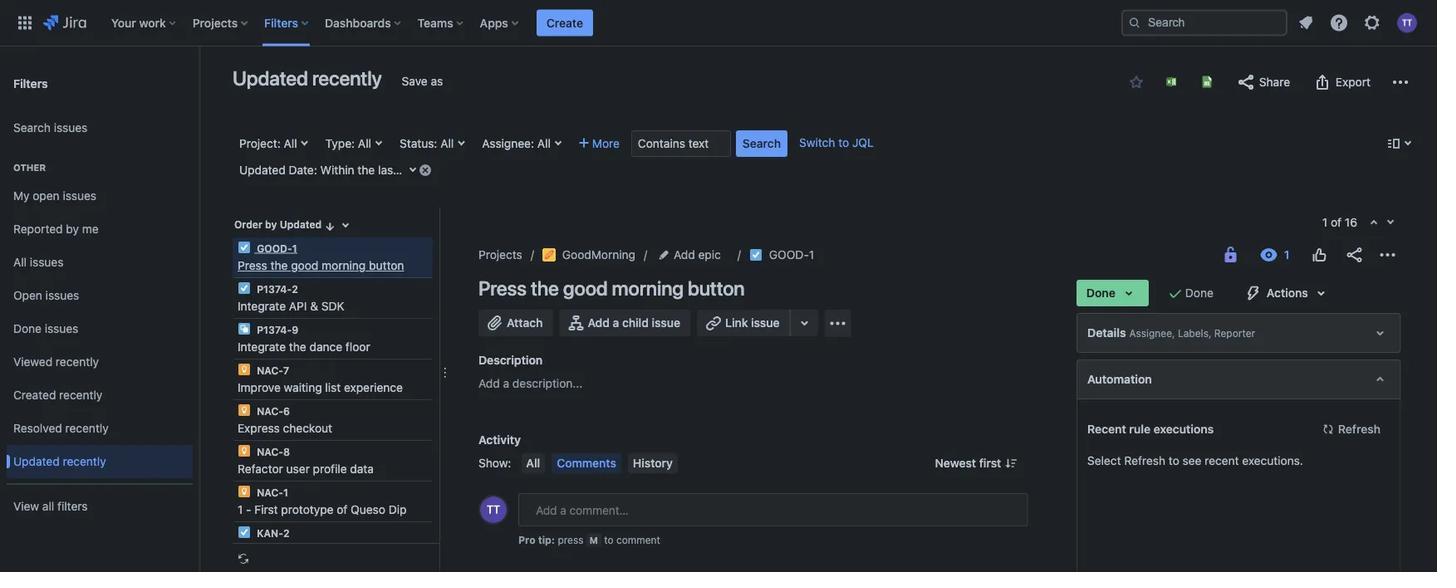Task type: locate. For each thing, give the bounding box(es) containing it.
0 horizontal spatial by
[[66, 222, 79, 236]]

issues up "open issues"
[[30, 256, 64, 269]]

apps button
[[475, 10, 525, 36]]

updated inside the order by updated link
[[280, 219, 322, 231]]

newest first button
[[925, 454, 1028, 474]]

search left switch
[[743, 137, 781, 150]]

1 vertical spatial projects
[[479, 248, 523, 262]]

1 vertical spatial filters
[[13, 76, 48, 90]]

of left 16
[[1331, 216, 1342, 229]]

issues up my open issues
[[54, 121, 88, 135]]

all up open
[[13, 256, 27, 269]]

2 up api at the bottom of page
[[292, 283, 298, 295]]

nac- up first
[[257, 487, 283, 499]]

0 horizontal spatial search
[[13, 121, 51, 135]]

automation
[[1087, 373, 1152, 386]]

view all filters link
[[7, 490, 193, 524]]

1 vertical spatial 2
[[283, 528, 290, 539]]

1 horizontal spatial button
[[688, 277, 745, 300]]

all right 'status:'
[[441, 137, 454, 150]]

&
[[310, 300, 318, 313]]

2 nac- from the top
[[257, 406, 283, 417]]

order by updated link
[[233, 214, 338, 234]]

0 horizontal spatial 2
[[283, 528, 290, 539]]

0 horizontal spatial morning
[[322, 259, 366, 273]]

idea image
[[238, 363, 251, 376], [238, 404, 251, 417]]

recently for created recently link
[[59, 389, 102, 402]]

all right assignee:
[[537, 137, 551, 150]]

add for add a child issue
[[588, 316, 610, 330]]

done
[[1086, 286, 1115, 300], [1185, 286, 1214, 300], [13, 322, 42, 336]]

0 vertical spatial search
[[13, 121, 51, 135]]

good
[[291, 259, 319, 273], [563, 277, 608, 300]]

idea image up refactor on the left bottom of the page
[[238, 445, 251, 458]]

1 horizontal spatial filters
[[264, 16, 298, 29]]

epic
[[699, 248, 721, 262]]

recently for resolved recently link
[[65, 422, 109, 436]]

the
[[358, 163, 375, 177], [271, 259, 288, 273], [531, 277, 559, 300], [289, 340, 306, 354]]

viewed
[[13, 355, 52, 369]]

good-1 link
[[769, 245, 815, 265]]

1 vertical spatial search
[[743, 137, 781, 150]]

comments button
[[552, 454, 621, 474]]

nac- for waiting
[[257, 365, 283, 376]]

a inside button
[[613, 316, 619, 330]]

2 issue from the left
[[751, 316, 780, 330]]

banner
[[0, 0, 1438, 47]]

sidebar navigation image
[[181, 66, 218, 100]]

a down 'description'
[[503, 377, 509, 391]]

good down goodmorning "link"
[[563, 277, 608, 300]]

primary element
[[10, 0, 1122, 46]]

teams button
[[413, 10, 470, 36]]

done up details on the right of page
[[1086, 286, 1115, 300]]

goodmorning link
[[542, 245, 636, 265]]

projects
[[193, 16, 238, 29], [479, 248, 523, 262]]

1 horizontal spatial projects
[[479, 248, 523, 262]]

your work button
[[106, 10, 183, 36]]

task image for press the good morning button
[[238, 241, 251, 254]]

0 vertical spatial to
[[839, 136, 849, 150]]

open issues link
[[7, 279, 193, 312]]

2 idea image from the top
[[238, 404, 251, 417]]

project: all
[[239, 137, 297, 150]]

open
[[13, 289, 42, 303]]

within
[[320, 163, 355, 177]]

the down the goodmorning image
[[531, 277, 559, 300]]

assignee: all
[[482, 137, 551, 150]]

improve waiting list experience
[[238, 381, 403, 395]]

1 integrate from the top
[[238, 300, 286, 313]]

add inside button
[[588, 316, 610, 330]]

p1374-2
[[254, 283, 298, 295]]

issues for open issues
[[45, 289, 79, 303]]

by for order
[[265, 219, 277, 231]]

by left me
[[66, 222, 79, 236]]

projects up sidebar navigation image on the top
[[193, 16, 238, 29]]

1 horizontal spatial good-
[[769, 248, 809, 262]]

to right m at left
[[604, 534, 614, 546]]

nac-1
[[254, 487, 288, 499]]

1 horizontal spatial issue
[[751, 316, 780, 330]]

all up 'date:' on the top of page
[[284, 137, 297, 150]]

save as button
[[394, 68, 451, 95]]

a left child
[[613, 316, 619, 330]]

updated
[[233, 66, 308, 90], [239, 163, 286, 177], [280, 219, 322, 231], [13, 455, 60, 469]]

by inside other group
[[66, 222, 79, 236]]

recently for the updated recently link
[[63, 455, 106, 469]]

copy link to issue image
[[811, 248, 825, 261]]

kan-2
[[254, 528, 290, 539]]

nac-7
[[254, 365, 289, 376]]

jira image
[[43, 13, 86, 33], [43, 13, 86, 33]]

updated recently inside other group
[[13, 455, 106, 469]]

idea image up -
[[238, 485, 251, 499]]

press up task icon
[[238, 259, 267, 273]]

0 horizontal spatial a
[[503, 377, 509, 391]]

0 horizontal spatial projects
[[193, 16, 238, 29]]

updated recently
[[233, 66, 382, 90], [13, 455, 106, 469]]

0 horizontal spatial to
[[604, 534, 614, 546]]

by for reported
[[66, 222, 79, 236]]

1 horizontal spatial of
[[1331, 216, 1342, 229]]

order by updated
[[234, 219, 322, 231]]

1 vertical spatial idea image
[[238, 485, 251, 499]]

issues right open
[[45, 289, 79, 303]]

1 horizontal spatial good-1
[[769, 248, 815, 262]]

issues up "viewed recently" on the bottom
[[45, 322, 78, 336]]

create button
[[537, 10, 593, 36]]

updated down resolved
[[13, 455, 60, 469]]

press the good morning button down goodmorning
[[479, 277, 745, 300]]

0 horizontal spatial button
[[369, 259, 404, 273]]

1 vertical spatial press
[[479, 277, 527, 300]]

the down 9
[[289, 340, 306, 354]]

recently up created recently
[[56, 355, 99, 369]]

issue right link
[[751, 316, 780, 330]]

0 vertical spatial p1374-
[[257, 283, 292, 295]]

idea image for refactor
[[238, 445, 251, 458]]

1 vertical spatial idea image
[[238, 404, 251, 417]]

1 vertical spatial morning
[[612, 277, 684, 300]]

projects left the goodmorning image
[[479, 248, 523, 262]]

task image for [task 1: add task summary]
[[238, 526, 251, 539]]

to left jql in the top of the page
[[839, 136, 849, 150]]

small image
[[1130, 76, 1143, 89]]

updated recently down filters dropdown button
[[233, 66, 382, 90]]

of left queso
[[337, 503, 348, 517]]

0 horizontal spatial good-1
[[254, 243, 297, 254]]

profile image of terry turtle image
[[480, 497, 507, 524]]

0 horizontal spatial good
[[291, 259, 319, 273]]

1 horizontal spatial search
[[743, 137, 781, 150]]

1 vertical spatial to
[[604, 534, 614, 546]]

all right show:
[[526, 457, 540, 470]]

p1374- up integrate api & sdk
[[257, 283, 292, 295]]

4 nac- from the top
[[257, 487, 283, 499]]

menu bar
[[518, 454, 681, 474]]

search issues
[[13, 121, 88, 135]]

issue right child
[[652, 316, 681, 330]]

1 vertical spatial p1374-
[[257, 324, 292, 336]]

task
[[306, 544, 328, 558]]

idea image up express in the bottom left of the page
[[238, 404, 251, 417]]

1 vertical spatial updated recently
[[13, 455, 106, 469]]

all
[[42, 500, 54, 514]]

0 vertical spatial good
[[291, 259, 319, 273]]

add left epic
[[674, 248, 695, 262]]

1 right "last" at the left of the page
[[400, 163, 406, 177]]

nac-6
[[254, 406, 290, 417]]

0 horizontal spatial done
[[13, 322, 42, 336]]

first
[[255, 503, 278, 517]]

issues
[[54, 121, 88, 135], [63, 189, 96, 203], [30, 256, 64, 269], [45, 289, 79, 303], [45, 322, 78, 336]]

1 horizontal spatial to
[[839, 136, 849, 150]]

projects for "projects" link
[[479, 248, 523, 262]]

2 p1374- from the top
[[257, 324, 292, 336]]

search inside button
[[743, 137, 781, 150]]

0 horizontal spatial issue
[[652, 316, 681, 330]]

2 idea image from the top
[[238, 485, 251, 499]]

1 horizontal spatial 2
[[292, 283, 298, 295]]

recently down resolved recently link
[[63, 455, 106, 469]]

2 for api
[[292, 283, 298, 295]]

comments
[[557, 457, 617, 470]]

idea image up improve
[[238, 363, 251, 376]]

0 vertical spatial filters
[[264, 16, 298, 29]]

0 vertical spatial idea image
[[238, 445, 251, 458]]

task image up [task
[[238, 526, 251, 539]]

add inside dropdown button
[[674, 248, 695, 262]]

1 horizontal spatial done
[[1086, 286, 1115, 300]]

remove criteria image
[[419, 163, 432, 177]]

other group
[[7, 145, 193, 484]]

3 nac- from the top
[[257, 446, 283, 458]]

1 vertical spatial of
[[337, 503, 348, 517]]

p1374-
[[257, 283, 292, 295], [257, 324, 292, 336]]

2 integrate from the top
[[238, 340, 286, 354]]

1 horizontal spatial updated recently
[[233, 66, 382, 90]]

press the good morning button down small icon
[[238, 259, 404, 273]]

nac- up refactor on the left bottom of the page
[[257, 446, 283, 458]]

task image down order
[[238, 241, 251, 254]]

0 horizontal spatial updated recently
[[13, 455, 106, 469]]

1 p1374- from the top
[[257, 283, 292, 295]]

1 horizontal spatial a
[[613, 316, 619, 330]]

filters right the projects dropdown button
[[264, 16, 298, 29]]

0 vertical spatial button
[[369, 259, 404, 273]]

history button
[[628, 454, 678, 474]]

all right type:
[[358, 137, 371, 150]]

filters up search issues
[[13, 76, 48, 90]]

issues right open in the left of the page
[[63, 189, 96, 203]]

type:
[[325, 137, 355, 150]]

integrate down p1374-2
[[238, 300, 286, 313]]

1 vertical spatial integrate
[[238, 340, 286, 354]]

newest first image
[[1005, 457, 1018, 470]]

1 vertical spatial button
[[688, 277, 745, 300]]

0 horizontal spatial filters
[[13, 76, 48, 90]]

updated recently down resolved recently
[[13, 455, 106, 469]]

open
[[33, 189, 60, 203]]

1 horizontal spatial press
[[479, 277, 527, 300]]

link issue
[[725, 316, 780, 330]]

viewed recently
[[13, 355, 99, 369]]

switch to jql link
[[799, 136, 874, 150]]

0 vertical spatial a
[[613, 316, 619, 330]]

p1374- down integrate api & sdk
[[257, 324, 292, 336]]

history
[[633, 457, 673, 470]]

good-1 up link web pages and more image
[[769, 248, 815, 262]]

comment
[[617, 534, 660, 546]]

nac- for -
[[257, 487, 283, 499]]

press
[[238, 259, 267, 273], [479, 277, 527, 300]]

1 down user
[[283, 487, 288, 499]]

next issue 'p1374-2' ( type 'j' ) image
[[1384, 216, 1398, 229]]

by right order
[[265, 219, 277, 231]]

0 vertical spatial of
[[1331, 216, 1342, 229]]

by
[[265, 219, 277, 231], [66, 222, 79, 236]]

recently down dashboards
[[312, 66, 382, 90]]

done down open
[[13, 322, 42, 336]]

0 horizontal spatial good-
[[257, 243, 292, 254]]

integrate for integrate api & sdk
[[238, 300, 286, 313]]

search image
[[1128, 16, 1142, 29]]

morning up child
[[612, 277, 684, 300]]

1 vertical spatial good
[[563, 277, 608, 300]]

projects inside dropdown button
[[193, 16, 238, 29]]

filters inside dropdown button
[[264, 16, 298, 29]]

1 vertical spatial press the good morning button
[[479, 277, 745, 300]]

idea image
[[238, 445, 251, 458], [238, 485, 251, 499]]

0 vertical spatial integrate
[[238, 300, 286, 313]]

good up p1374-2
[[291, 259, 319, 273]]

goodmorning
[[562, 248, 636, 262]]

1 - first prototype of queso dip
[[238, 503, 407, 517]]

0 vertical spatial projects
[[193, 16, 238, 29]]

Search field
[[1122, 10, 1288, 36]]

all issues link
[[7, 246, 193, 279]]

0 vertical spatial 2
[[292, 283, 298, 295]]

subtask image
[[238, 322, 251, 336]]

vote options: no one has voted for this issue yet. image
[[1310, 245, 1330, 265]]

add down 'description'
[[479, 377, 500, 391]]

search for search
[[743, 137, 781, 150]]

morning down small icon
[[322, 259, 366, 273]]

press down "projects" link
[[479, 277, 527, 300]]

0 vertical spatial updated recently
[[233, 66, 382, 90]]

1 nac- from the top
[[257, 365, 283, 376]]

add epic
[[674, 248, 721, 262]]

list
[[325, 381, 341, 395]]

good-1
[[254, 243, 297, 254], [769, 248, 815, 262]]

status: all
[[400, 137, 454, 150]]

type: all
[[325, 137, 371, 150]]

all for assignee: all
[[537, 137, 551, 150]]

1 idea image from the top
[[238, 445, 251, 458]]

updated left small icon
[[280, 219, 322, 231]]

done button
[[1076, 280, 1149, 307]]

search up other
[[13, 121, 51, 135]]

0 horizontal spatial of
[[337, 503, 348, 517]]

task image
[[238, 241, 251, 254], [749, 248, 763, 262], [238, 526, 251, 539]]

1 horizontal spatial morning
[[612, 277, 684, 300]]

view all filters
[[13, 500, 88, 514]]

nac- up improve
[[257, 365, 283, 376]]

add for add a description...
[[479, 377, 500, 391]]

recently for viewed recently link
[[56, 355, 99, 369]]

recently down created recently link
[[65, 422, 109, 436]]

0 horizontal spatial press
[[238, 259, 267, 273]]

nac- up express in the bottom left of the page
[[257, 406, 283, 417]]

good-1 down order by updated
[[254, 243, 297, 254]]

1 vertical spatial a
[[503, 377, 509, 391]]

1
[[400, 163, 406, 177], [1323, 216, 1328, 229], [292, 243, 297, 254], [809, 248, 815, 262], [283, 487, 288, 499], [238, 503, 243, 517]]

2 up [task 1: add task summary]
[[283, 528, 290, 539]]

0 vertical spatial press the good morning button
[[238, 259, 404, 273]]

7
[[283, 365, 289, 376]]

1 of 16
[[1323, 216, 1358, 229]]

integrate down p1374-9
[[238, 340, 286, 354]]

add left child
[[588, 316, 610, 330]]

view
[[13, 500, 39, 514]]

good- down order by updated
[[257, 243, 292, 254]]

goodmorning image
[[542, 248, 556, 262]]

more
[[592, 137, 620, 150]]

description...
[[513, 377, 583, 391]]

good- left copy link to issue image at the top right of page
[[769, 248, 809, 262]]

sdk
[[322, 300, 345, 313]]

child
[[622, 316, 649, 330]]

1 idea image from the top
[[238, 363, 251, 376]]

recently down viewed recently link
[[59, 389, 102, 402]]

api
[[289, 300, 307, 313]]

not available - this is the first issue image
[[1368, 217, 1381, 230]]

link issue button
[[697, 310, 792, 337]]

1 horizontal spatial by
[[265, 219, 277, 231]]

0 vertical spatial idea image
[[238, 363, 251, 376]]

actions image
[[1378, 245, 1398, 265]]

done up 'labels,'
[[1185, 286, 1214, 300]]

issues for all issues
[[30, 256, 64, 269]]



Task type: vqa. For each thing, say whether or not it's contained in the screenshot.
checked icon chevron icon
no



Task type: describe. For each thing, give the bounding box(es) containing it.
attach button
[[479, 310, 553, 337]]

my
[[13, 189, 30, 203]]

search issues link
[[7, 111, 193, 145]]

8
[[283, 446, 290, 458]]

my open issues
[[13, 189, 96, 203]]

nac- for user
[[257, 446, 283, 458]]

all for status: all
[[441, 137, 454, 150]]

updated inside the updated recently link
[[13, 455, 60, 469]]

save as
[[402, 74, 443, 88]]

kan-
[[257, 528, 283, 539]]

help image
[[1330, 13, 1349, 33]]

2 for 1:
[[283, 528, 290, 539]]

banner containing your work
[[0, 0, 1438, 47]]

switch to jql
[[799, 136, 874, 150]]

teams
[[418, 16, 453, 29]]

waiting
[[284, 381, 322, 395]]

a for description...
[[503, 377, 509, 391]]

1 left 16
[[1323, 216, 1328, 229]]

0 vertical spatial morning
[[322, 259, 366, 273]]

jql
[[853, 136, 874, 150]]

me
[[82, 222, 99, 236]]

add right 1:
[[281, 544, 303, 558]]

add for add epic
[[674, 248, 695, 262]]

notifications image
[[1296, 13, 1316, 33]]

integrate api & sdk
[[238, 300, 345, 313]]

search for search issues
[[13, 121, 51, 135]]

filters button
[[259, 10, 315, 36]]

resolved recently
[[13, 422, 109, 436]]

last
[[378, 163, 397, 177]]

projects for the projects dropdown button
[[193, 16, 238, 29]]

share link
[[1228, 69, 1299, 96]]

task image left good-1 link
[[749, 248, 763, 262]]

p1374- for api
[[257, 283, 292, 295]]

updated down project:
[[239, 163, 286, 177]]

refactor
[[238, 462, 283, 476]]

add app image
[[828, 314, 848, 334]]

project:
[[239, 137, 281, 150]]

issues for done issues
[[45, 322, 78, 336]]

all inside other group
[[13, 256, 27, 269]]

reported
[[13, 222, 63, 236]]

issues for search issues
[[54, 121, 88, 135]]

integrate the dance floor
[[238, 340, 370, 354]]

activity
[[479, 433, 521, 447]]

newest
[[935, 457, 976, 470]]

details element
[[1076, 313, 1401, 353]]

newest first
[[935, 457, 1002, 470]]

task image
[[238, 282, 251, 295]]

the up p1374-2
[[271, 259, 288, 273]]

press
[[558, 534, 584, 546]]

more button
[[572, 130, 626, 157]]

export
[[1336, 75, 1371, 89]]

small image
[[323, 220, 337, 233]]

link
[[725, 316, 748, 330]]

user
[[286, 462, 310, 476]]

1 left -
[[238, 503, 243, 517]]

queso
[[351, 503, 386, 517]]

open issues
[[13, 289, 79, 303]]

dip
[[389, 503, 407, 517]]

floor
[[346, 340, 370, 354]]

p1374- for the
[[257, 324, 292, 336]]

refactor user profile data
[[238, 462, 374, 476]]

share
[[1260, 75, 1291, 89]]

open in google sheets image
[[1201, 75, 1214, 88]]

[task
[[238, 544, 266, 558]]

reported by me
[[13, 222, 99, 236]]

done inside other group
[[13, 322, 42, 336]]

updated recently link
[[7, 445, 193, 479]]

1 horizontal spatial good
[[563, 277, 608, 300]]

export button
[[1305, 69, 1379, 96]]

description
[[479, 354, 543, 367]]

m
[[590, 535, 598, 546]]

assignee:
[[482, 137, 534, 150]]

idea image for improve waiting list experience
[[238, 363, 251, 376]]

first
[[980, 457, 1002, 470]]

settings image
[[1363, 13, 1383, 33]]

my open issues link
[[7, 179, 193, 213]]

your work
[[111, 16, 166, 29]]

all issues
[[13, 256, 64, 269]]

share image
[[1345, 245, 1364, 265]]

reporter
[[1214, 327, 1255, 339]]

created
[[13, 389, 56, 402]]

done issues link
[[7, 312, 193, 346]]

projects button
[[188, 10, 254, 36]]

dashboards
[[325, 16, 391, 29]]

work
[[139, 16, 166, 29]]

the left "last" at the left of the page
[[358, 163, 375, 177]]

done inside dropdown button
[[1086, 286, 1115, 300]]

all inside button
[[526, 457, 540, 470]]

your profile and settings image
[[1398, 13, 1418, 33]]

idea image for express checkout
[[238, 404, 251, 417]]

1 up link web pages and more image
[[809, 248, 815, 262]]

menu bar containing all
[[518, 454, 681, 474]]

done image
[[1165, 283, 1185, 303]]

viewed recently link
[[7, 346, 193, 379]]

open in microsoft excel image
[[1165, 75, 1178, 88]]

done issues
[[13, 322, 78, 336]]

resolved recently link
[[7, 412, 193, 445]]

nac- for checkout
[[257, 406, 283, 417]]

updated date: within the last 1 week
[[239, 163, 437, 177]]

a for child
[[613, 316, 619, 330]]

1 issue from the left
[[652, 316, 681, 330]]

experience
[[344, 381, 403, 395]]

prototype
[[281, 503, 334, 517]]

as
[[431, 74, 443, 88]]

idea image for 1
[[238, 485, 251, 499]]

0 horizontal spatial press the good morning button
[[238, 259, 404, 273]]

created recently
[[13, 389, 102, 402]]

16
[[1345, 216, 1358, 229]]

all for project: all
[[284, 137, 297, 150]]

integrate for integrate the dance floor
[[238, 340, 286, 354]]

1 horizontal spatial press the good morning button
[[479, 277, 745, 300]]

resolved
[[13, 422, 62, 436]]

Add a comment… field
[[519, 494, 1028, 527]]

6
[[283, 406, 290, 417]]

apps
[[480, 16, 508, 29]]

show:
[[479, 457, 511, 470]]

1 down the order by updated link
[[292, 243, 297, 254]]

express
[[238, 422, 280, 435]]

automation element
[[1076, 360, 1401, 400]]

create
[[547, 16, 583, 29]]

9
[[292, 324, 298, 336]]

link web pages and more image
[[795, 313, 815, 333]]

all for type: all
[[358, 137, 371, 150]]

Search issues using keywords text field
[[631, 130, 731, 157]]

data
[[350, 462, 374, 476]]

0 vertical spatial press
[[238, 259, 267, 273]]

p1374-9
[[254, 324, 298, 336]]

appswitcher icon image
[[15, 13, 35, 33]]

labels,
[[1178, 327, 1211, 339]]

2 horizontal spatial done
[[1185, 286, 1214, 300]]

updated down filters dropdown button
[[233, 66, 308, 90]]

add a child issue button
[[560, 310, 691, 337]]



